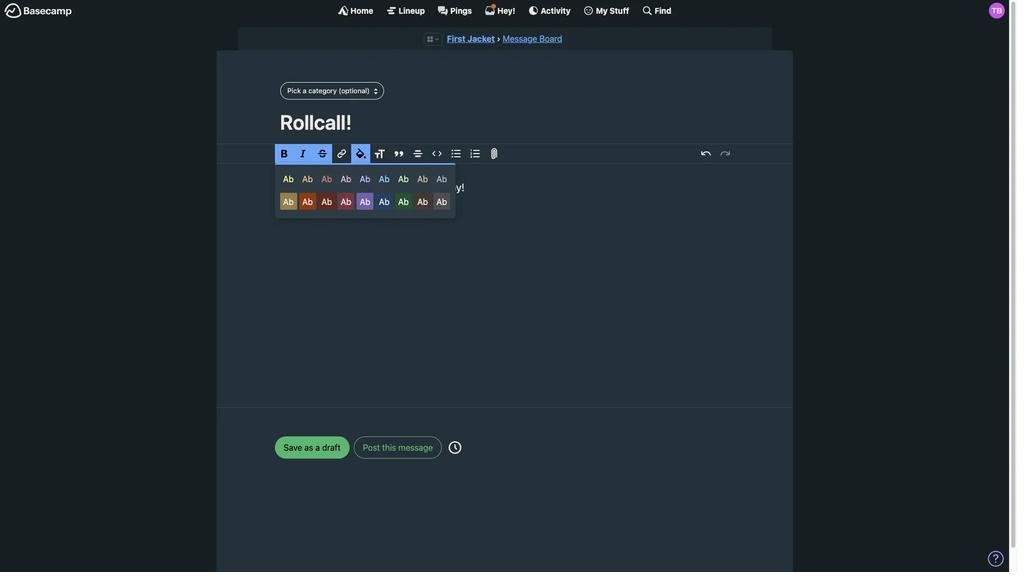 Task type: locate. For each thing, give the bounding box(es) containing it.
category
[[309, 86, 337, 95]]

your
[[305, 197, 325, 209]]

first jacket link
[[447, 34, 495, 43]]

save as a draft button
[[275, 437, 350, 459]]

post
[[363, 443, 380, 452]]

draft
[[322, 443, 341, 452]]

a right pick
[[303, 86, 307, 95]]

switch accounts image
[[4, 3, 72, 19]]

find
[[655, 6, 672, 15]]

1 vertical spatial a
[[393, 181, 399, 193]]

a right as at the bottom of page
[[316, 443, 320, 452]]

2 horizontal spatial a
[[393, 181, 399, 193]]

a
[[303, 86, 307, 95], [393, 181, 399, 193], [316, 443, 320, 452]]

my stuff
[[596, 6, 630, 15]]

home
[[351, 6, 373, 15]]

pings
[[450, 6, 472, 15]]

lineup link
[[386, 5, 425, 16]]

0 horizontal spatial a
[[303, 86, 307, 95]]

as
[[305, 443, 313, 452]]

jacket
[[468, 34, 495, 43]]

call
[[418, 181, 433, 193]]

message
[[399, 443, 433, 452]]

do
[[379, 181, 391, 193]]

0 vertical spatial a
[[303, 86, 307, 95]]

a right do at the top
[[393, 181, 399, 193]]

pick a category (optional)
[[287, 86, 370, 95]]

hey! button
[[485, 4, 516, 16]]

pick a category (optional) button
[[280, 82, 384, 100]]

my
[[596, 6, 608, 15]]

message
[[503, 34, 538, 43]]

schedule this to post later image
[[449, 441, 462, 454]]

board
[[540, 34, 562, 43]]

2 vertical spatial a
[[316, 443, 320, 452]]

Write away… text field
[[248, 164, 761, 395]]

1 horizontal spatial a
[[316, 443, 320, 452]]

hello
[[280, 181, 304, 193]]

roll
[[401, 181, 415, 193]]

first
[[447, 34, 466, 43]]



Task type: vqa. For each thing, say whether or not it's contained in the screenshot.
a
yes



Task type: describe. For each thing, give the bounding box(es) containing it.
hey!
[[498, 6, 516, 15]]

main element
[[0, 0, 1010, 21]]

pings button
[[438, 5, 472, 16]]

post this message
[[363, 443, 433, 452]]

(optional)
[[339, 86, 370, 95]]

type
[[280, 197, 303, 209]]

pick
[[287, 86, 301, 95]]

› message board
[[497, 34, 562, 43]]

today!
[[436, 181, 465, 193]]

lineup
[[399, 6, 425, 15]]

save
[[284, 443, 302, 452]]

:)
[[397, 197, 403, 209]]

activity
[[541, 6, 571, 15]]

find button
[[642, 5, 672, 16]]

home link
[[338, 5, 373, 16]]

here
[[374, 197, 394, 209]]

save as a draft
[[284, 443, 341, 452]]

first jacket
[[447, 34, 495, 43]]

this
[[382, 443, 396, 452]]

›
[[497, 34, 501, 43]]

hello everyone! let's do a roll call today! type your name out here :)
[[280, 181, 465, 209]]

let's
[[354, 181, 376, 193]]

Type a title… text field
[[280, 110, 729, 134]]

stuff
[[610, 6, 630, 15]]

post this message button
[[354, 437, 442, 459]]

activity link
[[528, 5, 571, 16]]

tyler black image
[[989, 3, 1005, 19]]

message board link
[[503, 34, 562, 43]]

everyone!
[[306, 181, 351, 193]]

my stuff button
[[584, 5, 630, 16]]

a inside hello everyone! let's do a roll call today! type your name out here :)
[[393, 181, 399, 193]]

name
[[328, 197, 354, 209]]

out
[[356, 197, 371, 209]]



